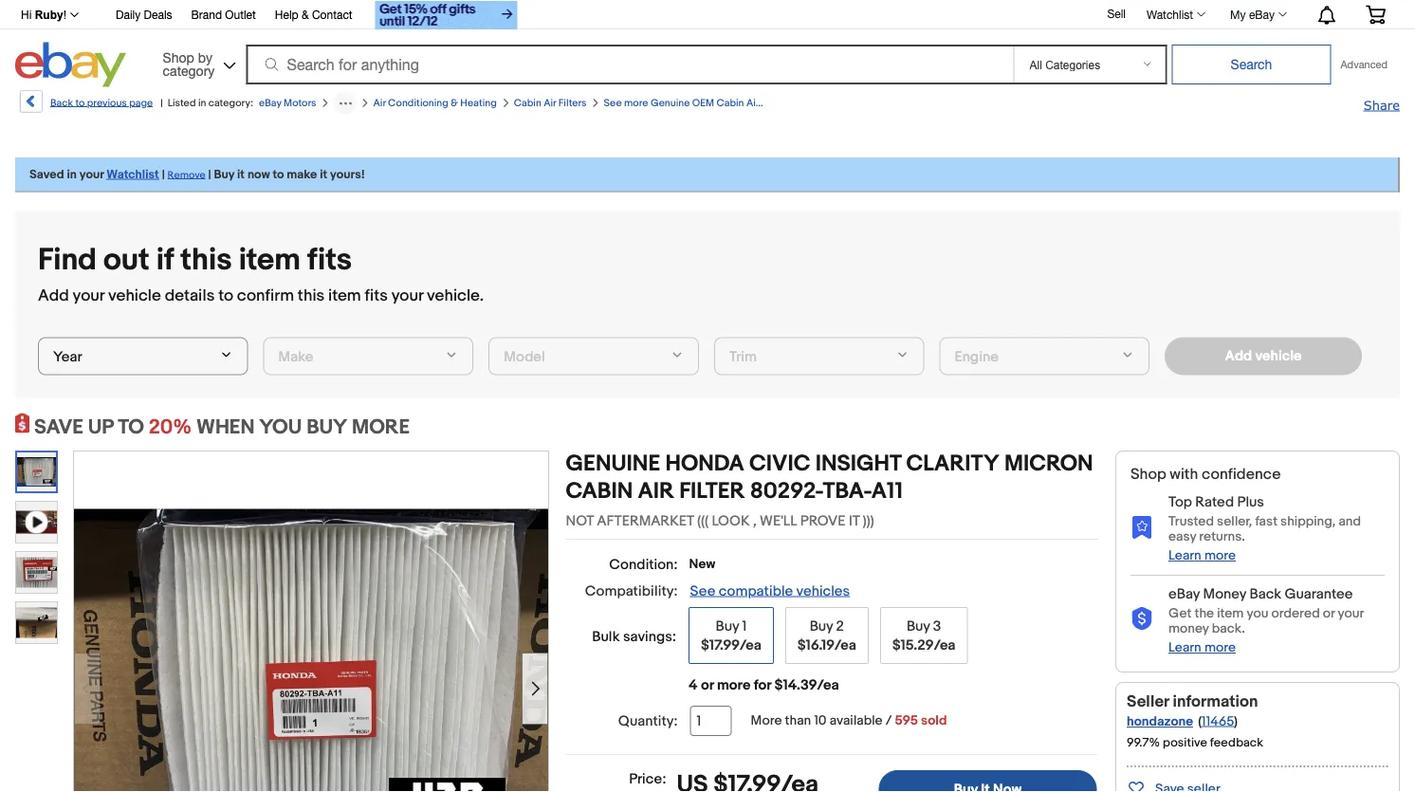 Task type: describe. For each thing, give the bounding box(es) containing it.
more
[[352, 415, 410, 439]]

your inside ebay money back guarantee get the item you ordered or your money back. learn more
[[1339, 606, 1365, 622]]

more
[[751, 713, 782, 729]]

hi ruby !
[[21, 9, 66, 21]]

brand outlet link
[[191, 5, 256, 26]]

1 cabin from the left
[[514, 97, 542, 109]]

if
[[156, 242, 174, 279]]

confirm
[[237, 286, 294, 306]]

4 or more for $14.39/ea
[[689, 677, 840, 694]]

picture 2 of 3 image
[[16, 552, 57, 593]]

10
[[815, 713, 827, 729]]

3 air from the left
[[747, 97, 759, 109]]

page
[[129, 97, 153, 109]]

sold
[[922, 713, 948, 729]]

up
[[88, 415, 113, 439]]

shop by category banner
[[10, 0, 1401, 92]]

ebay inside account navigation
[[1250, 8, 1276, 21]]

account navigation
[[10, 0, 1401, 32]]

(((
[[698, 512, 709, 530]]

1 air from the left
[[373, 97, 386, 109]]

| left listed
[[161, 97, 163, 109]]

previous
[[87, 97, 127, 109]]

save up to 20% when you buy more
[[34, 415, 410, 439]]

see more genuine oem cabin air filter for honda 80292tb... link
[[604, 97, 883, 109]]

cabin
[[566, 478, 633, 505]]

picture 3 of 3 image
[[16, 603, 57, 643]]

2 cabin from the left
[[717, 97, 745, 109]]

your right saved
[[79, 167, 104, 182]]

buy for buy 3 $15.29/ea
[[907, 618, 931, 635]]

shop for shop by category
[[163, 49, 194, 65]]

category
[[163, 63, 215, 78]]

buy 3 $15.29/ea
[[893, 618, 956, 654]]

look
[[712, 512, 750, 530]]

hondazone
[[1127, 714, 1194, 730]]

vehicle.
[[427, 286, 484, 306]]

filter
[[762, 97, 784, 109]]

learn more link for money
[[1169, 640, 1237, 656]]

tba-
[[823, 478, 872, 505]]

filter
[[680, 478, 746, 505]]

get an extra 15% off image
[[375, 1, 518, 29]]

now
[[248, 167, 270, 182]]

$16.19/ea
[[798, 637, 857, 654]]

0 horizontal spatial to
[[75, 97, 85, 109]]

ordered
[[1272, 606, 1321, 622]]

remove button
[[168, 167, 206, 182]]

prove
[[801, 512, 846, 530]]

shop by category button
[[154, 42, 240, 83]]

daily deals
[[116, 8, 172, 21]]

11465
[[1202, 714, 1235, 730]]

sell
[[1108, 7, 1127, 20]]

vehicle inside button
[[1256, 348, 1303, 365]]

civic
[[750, 451, 811, 478]]

genuine honda civic insight clarity micron cabin air filter 80292-tba-a11 main content
[[566, 451, 1099, 792]]

get
[[1169, 606, 1192, 622]]

add vehicle
[[1226, 348, 1303, 365]]

add inside button
[[1226, 348, 1253, 365]]

you
[[1247, 606, 1269, 622]]

micron
[[1005, 451, 1094, 478]]

save
[[34, 415, 83, 439]]

available
[[830, 713, 883, 729]]

aftermarket
[[597, 512, 694, 530]]

1 horizontal spatial item
[[328, 286, 361, 306]]

heating
[[461, 97, 497, 109]]

easy
[[1169, 529, 1197, 545]]

add vehicle button
[[1165, 337, 1363, 375]]

find out if this item fits add your vehicle details to confirm this item fits your vehicle.
[[38, 242, 484, 306]]

genuine
[[566, 451, 661, 478]]

oem
[[693, 97, 715, 109]]

out
[[103, 242, 150, 279]]

ebay for money
[[1169, 586, 1201, 603]]

back to previous page
[[50, 97, 153, 109]]

buy for buy 1 $17.99/ea
[[716, 618, 739, 635]]

ebay for motors
[[259, 97, 281, 109]]

back to previous page link
[[18, 90, 153, 120]]

more than 10 available / 595 sold
[[751, 713, 948, 729]]

buy left now
[[214, 167, 235, 182]]

99.7%
[[1127, 736, 1161, 751]]

2 air from the left
[[544, 97, 557, 109]]

quantity:
[[618, 713, 678, 730]]

new
[[690, 556, 716, 572]]

to for watchlist
[[273, 167, 284, 182]]

11465 link
[[1202, 714, 1235, 730]]

0 vertical spatial watchlist link
[[1137, 3, 1215, 26]]

help & contact
[[275, 8, 353, 21]]

| left the remove button
[[162, 167, 165, 182]]

money
[[1204, 586, 1247, 603]]

share button
[[1365, 97, 1401, 114]]

3
[[934, 618, 942, 635]]

learn more link for rated
[[1169, 548, 1237, 564]]

with details__icon image for top rated plus
[[1131, 516, 1154, 539]]

with details__icon image for ebay money back guarantee
[[1131, 608, 1154, 631]]

1 horizontal spatial fits
[[365, 286, 388, 306]]

80292-
[[750, 478, 823, 505]]

by
[[198, 49, 213, 65]]

daily
[[116, 8, 141, 21]]

contact
[[312, 8, 353, 21]]

my ebay link
[[1221, 3, 1296, 26]]

more left genuine
[[625, 97, 649, 109]]

back inside ebay money back guarantee get the item you ordered or your money back. learn more
[[1250, 586, 1282, 603]]

brand outlet
[[191, 8, 256, 21]]

share
[[1365, 97, 1401, 112]]

brand
[[191, 8, 222, 21]]

back inside back to previous page link
[[50, 97, 73, 109]]

honda
[[801, 97, 832, 109]]

deals
[[144, 8, 172, 21]]

compatible
[[719, 583, 794, 600]]

or inside genuine honda civic insight clarity micron cabin air filter 80292-tba-a11 main content
[[701, 677, 714, 694]]

clarity
[[907, 451, 1000, 478]]

motors
[[284, 97, 317, 109]]

1 vertical spatial watchlist
[[107, 167, 159, 182]]

to for this
[[218, 286, 233, 306]]

your left the 'vehicle.'
[[392, 286, 424, 306]]

595
[[895, 713, 919, 729]]

(
[[1199, 714, 1202, 730]]

back.
[[1213, 621, 1246, 637]]



Task type: locate. For each thing, give the bounding box(es) containing it.
air left conditioning
[[373, 97, 386, 109]]

1 horizontal spatial this
[[298, 286, 325, 306]]

1 horizontal spatial or
[[1324, 606, 1336, 622]]

1 horizontal spatial air
[[544, 97, 557, 109]]

more inside genuine honda civic insight clarity micron cabin air filter 80292-tba-a11 main content
[[717, 677, 751, 694]]

help & contact link
[[275, 5, 353, 26]]

ebay up get
[[1169, 586, 1201, 603]]

more down back.
[[1205, 640, 1237, 656]]

2 learn more link from the top
[[1169, 640, 1237, 656]]

1 vertical spatial learn
[[1169, 640, 1202, 656]]

shop inside shop by category
[[163, 49, 194, 65]]

1 with details__icon image from the top
[[1131, 516, 1154, 539]]

to left previous
[[75, 97, 85, 109]]

learn down easy
[[1169, 548, 1202, 564]]

1 vertical spatial add
[[1226, 348, 1253, 365]]

1 vertical spatial watchlist link
[[107, 167, 159, 182]]

1 horizontal spatial watchlist
[[1147, 8, 1194, 21]]

details
[[165, 286, 215, 306]]

more inside top rated plus trusted seller, fast shipping, and easy returns. learn more
[[1205, 548, 1237, 564]]

1 learn from the top
[[1169, 548, 1202, 564]]

shop for shop with confidence
[[1131, 465, 1167, 484]]

0 horizontal spatial see
[[604, 97, 622, 109]]

fits down yours!
[[307, 242, 352, 279]]

watchlist left the remove button
[[107, 167, 159, 182]]

with
[[1170, 465, 1199, 484]]

0 horizontal spatial add
[[38, 286, 69, 306]]

seller
[[1127, 692, 1170, 712]]

for up more
[[754, 677, 772, 694]]

buy inside buy 3 $15.29/ea
[[907, 618, 931, 635]]

0 vertical spatial add
[[38, 286, 69, 306]]

see right filters
[[604, 97, 622, 109]]

2 learn from the top
[[1169, 640, 1202, 656]]

item up confirm
[[239, 242, 301, 279]]

none submit inside the shop by category banner
[[1173, 45, 1332, 84]]

cabin air filters
[[514, 97, 587, 109]]

2 vertical spatial ebay
[[1169, 586, 1201, 603]]

0 vertical spatial for
[[787, 97, 799, 109]]

this right confirm
[[298, 286, 325, 306]]

your
[[79, 167, 104, 182], [73, 286, 105, 306], [392, 286, 424, 306], [1339, 606, 1365, 622]]

see compatible vehicles
[[691, 583, 850, 600]]

genuine honda civic insight clarity micron cabin air filter 80292-tba-a11 not aftermarket ((( look , we'll prove it )))
[[566, 451, 1094, 530]]

0 vertical spatial item
[[239, 242, 301, 279]]

saved
[[29, 167, 64, 182]]

with details__icon image left get
[[1131, 608, 1154, 631]]

& right help
[[302, 8, 309, 21]]

1 vertical spatial or
[[701, 677, 714, 694]]

2 horizontal spatial ebay
[[1250, 8, 1276, 21]]

0 horizontal spatial vehicle
[[108, 286, 161, 306]]

2 horizontal spatial to
[[273, 167, 284, 182]]

shipping,
[[1281, 514, 1337, 530]]

1 vertical spatial learn more link
[[1169, 640, 1237, 656]]

1 vertical spatial with details__icon image
[[1131, 608, 1154, 631]]

bulk
[[592, 628, 620, 645]]

None text field
[[38, 337, 248, 375], [263, 337, 474, 375], [714, 337, 925, 375], [38, 337, 248, 375], [263, 337, 474, 375], [714, 337, 925, 375]]

watchlist inside account navigation
[[1147, 8, 1194, 21]]

to
[[75, 97, 85, 109], [273, 167, 284, 182], [218, 286, 233, 306]]

buy for buy 2 $16.19/ea
[[810, 618, 834, 635]]

seller,
[[1218, 514, 1253, 530]]

2 with details__icon image from the top
[[1131, 608, 1154, 631]]

item inside ebay money back guarantee get the item you ordered or your money back. learn more
[[1218, 606, 1245, 622]]

learn down money
[[1169, 640, 1202, 656]]

0 horizontal spatial cabin
[[514, 97, 542, 109]]

vehicle inside find out if this item fits add your vehicle details to confirm this item fits your vehicle.
[[108, 286, 161, 306]]

buy inside buy 1 $17.99/ea
[[716, 618, 739, 635]]

None text field
[[489, 337, 699, 375], [940, 337, 1150, 375], [489, 337, 699, 375], [940, 337, 1150, 375]]

0 vertical spatial vehicle
[[108, 286, 161, 306]]

learn inside top rated plus trusted seller, fast shipping, and easy returns. learn more
[[1169, 548, 1202, 564]]

2 vertical spatial item
[[1218, 606, 1245, 622]]

money
[[1169, 621, 1210, 637]]

0 horizontal spatial this
[[180, 242, 232, 279]]

0 horizontal spatial in
[[67, 167, 77, 182]]

top rated plus trusted seller, fast shipping, and easy returns. learn more
[[1169, 494, 1362, 564]]

or inside ebay money back guarantee get the item you ordered or your money back. learn more
[[1324, 606, 1336, 622]]

see for see more genuine oem cabin air filter for honda 80292tb...
[[604, 97, 622, 109]]

0 vertical spatial ebay
[[1250, 8, 1276, 21]]

0 horizontal spatial &
[[302, 8, 309, 21]]

0 vertical spatial learn more link
[[1169, 548, 1237, 564]]

1 vertical spatial item
[[328, 286, 361, 306]]

trusted
[[1169, 514, 1215, 530]]

more inside ebay money back guarantee get the item you ordered or your money back. learn more
[[1205, 640, 1237, 656]]

rated
[[1196, 494, 1235, 511]]

buy left 1
[[716, 618, 739, 635]]

1 horizontal spatial ebay
[[1169, 586, 1201, 603]]

2 horizontal spatial air
[[747, 97, 759, 109]]

1 vertical spatial in
[[67, 167, 77, 182]]

make
[[287, 167, 317, 182]]

1 horizontal spatial to
[[218, 286, 233, 306]]

with details__icon image left easy
[[1131, 516, 1154, 539]]

honda
[[666, 451, 745, 478]]

1 vertical spatial ebay
[[259, 97, 281, 109]]

or right 4
[[701, 677, 714, 694]]

Quantity: text field
[[691, 706, 732, 736]]

learn inside ebay money back guarantee get the item you ordered or your money back. learn more
[[1169, 640, 1202, 656]]

1 vertical spatial for
[[754, 677, 772, 694]]

item down money
[[1218, 606, 1245, 622]]

1 horizontal spatial watchlist link
[[1137, 3, 1215, 26]]

yours!
[[330, 167, 365, 182]]

a11
[[872, 478, 904, 505]]

fits left the 'vehicle.'
[[365, 286, 388, 306]]

0 vertical spatial shop
[[163, 49, 194, 65]]

fast
[[1256, 514, 1278, 530]]

0 vertical spatial with details__icon image
[[1131, 516, 1154, 539]]

1 horizontal spatial vehicle
[[1256, 348, 1303, 365]]

0 vertical spatial in
[[198, 97, 206, 109]]

|
[[161, 97, 163, 109], [162, 167, 165, 182], [208, 167, 211, 182]]

it
[[849, 512, 860, 530]]

$17.99/ea
[[701, 637, 762, 654]]

back left previous
[[50, 97, 73, 109]]

0 vertical spatial watchlist
[[1147, 8, 1194, 21]]

0 horizontal spatial it
[[237, 167, 245, 182]]

1 vertical spatial fits
[[365, 286, 388, 306]]

for right filter in the top of the page
[[787, 97, 799, 109]]

0 horizontal spatial for
[[754, 677, 772, 694]]

listed
[[168, 97, 196, 109]]

hi
[[21, 9, 32, 21]]

ruby
[[35, 9, 63, 21]]

positive
[[1164, 736, 1208, 751]]

$15.29/ea
[[893, 637, 956, 654]]

1 vertical spatial see
[[691, 583, 716, 600]]

buy left 3
[[907, 618, 931, 635]]

1 vertical spatial vehicle
[[1256, 348, 1303, 365]]

buy left 2
[[810, 618, 834, 635]]

to inside find out if this item fits add your vehicle details to confirm this item fits your vehicle.
[[218, 286, 233, 306]]

ebay left motors
[[259, 97, 281, 109]]

see more genuine oem cabin air filter for honda 80292tb...
[[604, 97, 883, 109]]

savings:
[[623, 628, 677, 645]]

1 horizontal spatial &
[[451, 97, 458, 109]]

2 vertical spatial to
[[218, 286, 233, 306]]

genuine honda civic insight clarity micron cabin air filter 80292-tba-a11 - picture 1 of 3 image
[[74, 509, 549, 792]]

1 horizontal spatial shop
[[1131, 465, 1167, 484]]

buy 1 $17.99/ea
[[701, 618, 762, 654]]

genuine
[[651, 97, 690, 109]]

price:
[[629, 771, 667, 788]]

1 horizontal spatial it
[[320, 167, 328, 182]]

buy
[[307, 415, 348, 439]]

1 it from the left
[[237, 167, 245, 182]]

guarantee
[[1285, 586, 1354, 603]]

it right make
[[320, 167, 328, 182]]

shop by category
[[163, 49, 215, 78]]

see down new in the bottom of the page
[[691, 583, 716, 600]]

find
[[38, 242, 97, 279]]

more down $17.99/ea on the bottom of the page
[[717, 677, 751, 694]]

shop left by
[[163, 49, 194, 65]]

the
[[1195, 606, 1215, 622]]

to right details
[[218, 286, 233, 306]]

20%
[[149, 415, 192, 439]]

outlet
[[225, 8, 256, 21]]

it left now
[[237, 167, 245, 182]]

or down 'guarantee'
[[1324, 606, 1336, 622]]

1 horizontal spatial add
[[1226, 348, 1253, 365]]

in right listed
[[198, 97, 206, 109]]

0 horizontal spatial watchlist link
[[107, 167, 159, 182]]

picture 1 of 3 image
[[17, 453, 56, 492]]

back up you
[[1250, 586, 1282, 603]]

1 vertical spatial &
[[451, 97, 458, 109]]

vehicles
[[797, 583, 850, 600]]

0 vertical spatial or
[[1324, 606, 1336, 622]]

ebay inside ebay money back guarantee get the item you ordered or your money back. learn more
[[1169, 586, 1201, 603]]

& inside account navigation
[[302, 8, 309, 21]]

0 horizontal spatial shop
[[163, 49, 194, 65]]

to right now
[[273, 167, 284, 182]]

2
[[837, 618, 845, 635]]

learn more link down money
[[1169, 640, 1237, 656]]

air
[[373, 97, 386, 109], [544, 97, 557, 109], [747, 97, 759, 109]]

in right saved
[[67, 167, 77, 182]]

1 learn more link from the top
[[1169, 548, 1237, 564]]

buy 2 $16.19/ea
[[798, 618, 857, 654]]

see inside genuine honda civic insight clarity micron cabin air filter 80292-tba-a11 main content
[[691, 583, 716, 600]]

2 horizontal spatial item
[[1218, 606, 1245, 622]]

0 vertical spatial to
[[75, 97, 85, 109]]

1 vertical spatial shop
[[1131, 465, 1167, 484]]

80292tb...
[[834, 97, 883, 109]]

0 horizontal spatial back
[[50, 97, 73, 109]]

more down returns.
[[1205, 548, 1237, 564]]

0 horizontal spatial air
[[373, 97, 386, 109]]

see for see compatible vehicles
[[691, 583, 716, 600]]

seller information hondazone ( 11465 ) 99.7% positive feedback
[[1127, 692, 1264, 751]]

video 1 of 1 image
[[16, 502, 57, 543]]

4
[[689, 677, 698, 694]]

$14.39/ea
[[775, 677, 840, 694]]

ebay motors
[[259, 97, 317, 109]]

1 horizontal spatial in
[[198, 97, 206, 109]]

0 horizontal spatial or
[[701, 677, 714, 694]]

your down find at the top of page
[[73, 286, 105, 306]]

air left filter in the top of the page
[[747, 97, 759, 109]]

watchlist link left the remove button
[[107, 167, 159, 182]]

None submit
[[1173, 45, 1332, 84]]

cabin air filters link
[[514, 97, 587, 109]]

we'll
[[760, 512, 798, 530]]

or
[[1324, 606, 1336, 622], [701, 677, 714, 694]]

see compatible vehicles link
[[691, 583, 850, 600]]

and
[[1339, 514, 1362, 530]]

0 vertical spatial fits
[[307, 242, 352, 279]]

more
[[625, 97, 649, 109], [1205, 548, 1237, 564], [1205, 640, 1237, 656], [717, 677, 751, 694]]

1 horizontal spatial back
[[1250, 586, 1282, 603]]

cabin
[[514, 97, 542, 109], [717, 97, 745, 109]]

your shopping cart image
[[1366, 5, 1388, 24]]

0 horizontal spatial item
[[239, 242, 301, 279]]

this up details
[[180, 242, 232, 279]]

1 horizontal spatial see
[[691, 583, 716, 600]]

0 horizontal spatial watchlist
[[107, 167, 159, 182]]

hondazone link
[[1127, 714, 1194, 730]]

0 vertical spatial &
[[302, 8, 309, 21]]

0 vertical spatial learn
[[1169, 548, 1202, 564]]

item right confirm
[[328, 286, 361, 306]]

add inside find out if this item fits add your vehicle details to confirm this item fits your vehicle.
[[38, 286, 69, 306]]

1 vertical spatial to
[[273, 167, 284, 182]]

this
[[180, 242, 232, 279], [298, 286, 325, 306]]

plus
[[1238, 494, 1265, 511]]

1 vertical spatial this
[[298, 286, 325, 306]]

0 horizontal spatial ebay
[[259, 97, 281, 109]]

| listed in category:
[[161, 97, 253, 109]]

watchlist right the sell link
[[1147, 8, 1194, 21]]

1 horizontal spatial cabin
[[717, 97, 745, 109]]

Search for anything text field
[[249, 47, 1010, 83]]

for inside genuine honda civic insight clarity micron cabin air filter 80292-tba-a11 main content
[[754, 677, 772, 694]]

with details__icon image
[[1131, 516, 1154, 539], [1131, 608, 1154, 631]]

learn more link down easy
[[1169, 548, 1237, 564]]

learn
[[1169, 548, 1202, 564], [1169, 640, 1202, 656]]

vehicle
[[108, 286, 161, 306], [1256, 348, 1303, 365]]

)
[[1235, 714, 1239, 730]]

add
[[38, 286, 69, 306], [1226, 348, 1253, 365]]

buy inside buy 2 $16.19/ea
[[810, 618, 834, 635]]

/
[[886, 713, 893, 729]]

0 horizontal spatial fits
[[307, 242, 352, 279]]

0 vertical spatial this
[[180, 242, 232, 279]]

top
[[1169, 494, 1193, 511]]

shop left with
[[1131, 465, 1167, 484]]

cabin right oem
[[717, 97, 745, 109]]

1 horizontal spatial for
[[787, 97, 799, 109]]

& left heating
[[451, 97, 458, 109]]

1
[[743, 618, 747, 635]]

2 it from the left
[[320, 167, 328, 182]]

my ebay
[[1231, 8, 1276, 21]]

watchlist link right the sell link
[[1137, 3, 1215, 26]]

cabin left filters
[[514, 97, 542, 109]]

your down 'guarantee'
[[1339, 606, 1365, 622]]

ebay right the my
[[1250, 8, 1276, 21]]

filters
[[559, 97, 587, 109]]

| right the remove button
[[208, 167, 211, 182]]

1 vertical spatial back
[[1250, 586, 1282, 603]]

0 vertical spatial see
[[604, 97, 622, 109]]

help
[[275, 8, 299, 21]]

air left filters
[[544, 97, 557, 109]]

)))
[[863, 512, 875, 530]]

0 vertical spatial back
[[50, 97, 73, 109]]



Task type: vqa. For each thing, say whether or not it's contained in the screenshot.
if
yes



